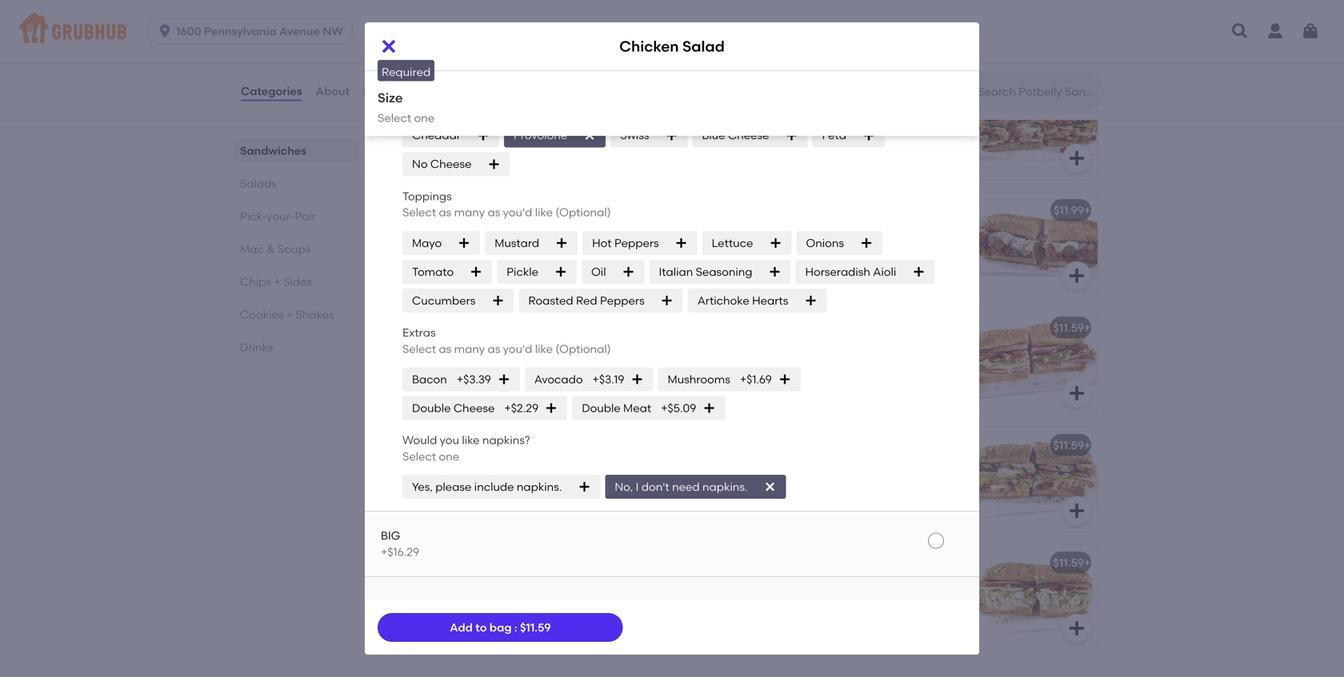 Task type: vqa. For each thing, say whether or not it's contained in the screenshot.
you'd in the TOPPINGS SELECT AS MANY AS YOU'D LIKE (OPTIONAL)
yes



Task type: describe. For each thing, give the bounding box(es) containing it.
smoked
[[469, 226, 511, 240]]

mushrooms
[[668, 373, 731, 387]]

hummus
[[879, 157, 926, 171]]

veggie melt image
[[978, 0, 1098, 62]]

tomato,
[[403, 243, 447, 256]]

angus for angus roast beef, crumbled blue cheese, provolone, horseradish aioli
[[403, 0, 438, 5]]

would
[[403, 434, 437, 447]]

italian inside pepperoni, old-world capicola, crumbled meatball, smothered in marinara sauce, provolone, italian seasoning, mushrooms (where available)
[[555, 141, 589, 155]]

$11.59 for "chicken salad" 'image'
[[1054, 557, 1085, 570]]

swiss
[[621, 129, 649, 142]]

+$2.29
[[505, 402, 539, 415]]

italian inside homestyle beef + pork meatballs smothered in marinara sauce, provolone, italian seasoning
[[822, 259, 856, 273]]

svg image inside main navigation navigation
[[1231, 22, 1250, 41]]

categories
[[241, 84, 302, 98]]

provolone, inside homestyle beef + pork meatballs smothered in marinara sauce, provolone, italian seasoning
[[762, 259, 819, 273]]

sides
[[283, 275, 312, 289]]

fresh-sliced avocado, swiss, cheddar, provolone, mushrooms (where available) button
[[752, 0, 1098, 62]]

mayo
[[412, 236, 442, 250]]

seasoning
[[696, 265, 753, 279]]

tuna
[[403, 557, 430, 570]]

nw
[[323, 24, 343, 38]]

mac
[[240, 243, 264, 256]]

artichoke
[[762, 125, 813, 139]]

soups
[[278, 243, 311, 256]]

big +$16.29
[[381, 530, 420, 559]]

cucumbers
[[412, 294, 476, 308]]

fresh-sliced avocado, swiss, cheddar, provolone, mushrooms (where available)
[[762, 0, 937, 37]]

roasted
[[529, 294, 574, 308]]

blta image
[[620, 193, 740, 297]]

$13.29 +
[[1052, 86, 1091, 100]]

angus roast beef, crumbled blue cheese, provolone, horseradish aioli
[[403, 0, 596, 21]]

meat
[[624, 402, 652, 415]]

meatball,
[[459, 125, 511, 139]]

like inside would you like napkins? select one
[[462, 434, 480, 447]]

size
[[378, 90, 403, 106]]

chicken, for cheddar
[[859, 462, 904, 475]]

would you like napkins? select one
[[403, 434, 530, 464]]

drinks
[[240, 341, 273, 355]]

reviews button
[[363, 62, 409, 120]]

chicken for chicken salad, provolone
[[762, 579, 806, 593]]

turkey breast image
[[620, 311, 740, 415]]

turkey breast
[[403, 321, 477, 335]]

angus for angus roast beef, provolone
[[403, 462, 438, 475]]

double for double cheese
[[412, 402, 451, 415]]

pennsylvania
[[204, 24, 277, 38]]

swiss for 100% albacore tuna salad, swiss
[[550, 579, 577, 593]]

avocado
[[515, 243, 563, 256]]

no, i don't need napkins.
[[615, 481, 748, 494]]

+$3.39
[[457, 373, 491, 387]]

double for double meat
[[582, 402, 621, 415]]

2 salad, from the left
[[809, 579, 842, 593]]

beef
[[438, 439, 463, 453]]

many for toppings
[[454, 206, 485, 219]]

sauce, inside homestyle beef + pork meatballs smothered in marinara sauce, provolone, italian seasoning
[[889, 243, 925, 256]]

need
[[672, 481, 700, 494]]

+$1.69
[[740, 373, 772, 387]]

tuna salad image
[[620, 546, 740, 650]]

1600 pennsylvania avenue nw button
[[147, 18, 360, 44]]

steakhouse beef image
[[620, 0, 740, 62]]

crumbled inside the angus roast beef, crumbled blue cheese, provolone, horseradish aioli
[[500, 0, 553, 5]]

oil
[[591, 265, 606, 279]]

select for cheese
[[403, 98, 436, 112]]

natural for all-natural grilled chicken, feta, artichoke hearts, roasted red peppers, cucumbers, and our signature hot pepper hummus
[[780, 109, 820, 122]]

roast
[[403, 439, 435, 453]]

pick-your-pair
[[240, 210, 316, 223]]

in inside homestyle beef + pork meatballs smothered in marinara sauce, provolone, italian seasoning
[[824, 243, 833, 256]]

tuna
[[486, 579, 511, 593]]

salad for chicken salad
[[683, 38, 725, 55]]

thin-
[[712, 50, 740, 63]]

(where inside fresh-sliced avocado, swiss, cheddar, provolone, mushrooms (where available)
[[762, 24, 799, 37]]

pepperoni,
[[403, 109, 462, 122]]

+$3.19
[[593, 373, 625, 387]]

toppings
[[403, 190, 452, 203]]

aioli
[[574, 7, 596, 21]]

chicken, for feta,
[[859, 109, 904, 122]]

hand-
[[403, 344, 438, 358]]

main navigation navigation
[[0, 0, 1345, 62]]

world
[[486, 109, 517, 122]]

white for white thin-cut
[[677, 50, 709, 63]]

tuna salad
[[403, 557, 465, 570]]

italian seasoning
[[659, 265, 753, 279]]

beef, for provolone
[[471, 462, 498, 475]]

grilled chicken image
[[978, 428, 1098, 532]]

available) inside pepperoni, old-world capicola, crumbled meatball, smothered in marinara sauce, provolone, italian seasoning, mushrooms (where available)
[[403, 174, 457, 187]]

roast for provolone
[[440, 462, 468, 475]]

fresh-
[[762, 0, 796, 5]]

100% albacore tuna salad, swiss
[[403, 579, 577, 593]]

albacore
[[434, 579, 483, 593]]

no cheese
[[412, 157, 472, 171]]

chicken salad, provolone
[[762, 579, 899, 593]]

$11.59 + for angus roast beef, provolone
[[1054, 439, 1091, 453]]

onions
[[806, 236, 844, 250]]

one inside cheese select one
[[439, 98, 460, 112]]

cheese for blue cheese
[[728, 129, 770, 142]]

roast beef image
[[620, 428, 740, 532]]

and
[[879, 141, 901, 155]]

:
[[515, 621, 518, 635]]

one up cheese select one
[[439, 19, 460, 33]]

swiss for hand-sliced turkey breast, swiss
[[549, 344, 577, 358]]

horseradish
[[508, 7, 571, 21]]

select for toppings
[[403, 206, 436, 219]]

big
[[381, 530, 401, 543]]

applewood smoked bacon, lettuce, tomato, fresh-sliced avocado
[[403, 226, 596, 256]]

$11.99 +
[[1054, 204, 1091, 217]]

Search Potbelly Sandwich Works search field
[[977, 84, 1099, 99]]

hearts,
[[816, 125, 854, 139]]

horseradish aioli
[[806, 265, 897, 279]]

hand-sliced turkey breast, swiss
[[403, 344, 577, 358]]

our
[[904, 141, 922, 155]]

applewood
[[403, 226, 466, 240]]

cheddar
[[906, 462, 953, 475]]

grilled for feta,
[[822, 109, 856, 122]]

smoked ham image
[[978, 311, 1098, 415]]

mama's meatball image
[[978, 193, 1098, 297]]

roast beef
[[403, 439, 463, 453]]

white for white
[[412, 50, 444, 63]]

don't
[[642, 481, 670, 494]]

many for extras
[[454, 342, 485, 356]]

bag
[[490, 621, 512, 635]]

artichoke hearts
[[698, 294, 789, 308]]

all-natural grilled chicken, cheddar
[[762, 462, 953, 475]]

pepperoni, old-world capicola, crumbled meatball, smothered in marinara sauce, provolone, italian seasoning, mushrooms (where available) button
[[394, 75, 740, 187]]

cookies
[[240, 308, 284, 322]]

your-
[[267, 210, 295, 223]]

you'd for avocado
[[503, 342, 533, 356]]

provolone, inside pepperoni, old-world capicola, crumbled meatball, smothered in marinara sauce, provolone, italian seasoning, mushrooms (where available)
[[495, 141, 552, 155]]

extras select as many as you'd like (optional)
[[403, 326, 611, 356]]

(where inside pepperoni, old-world capicola, crumbled meatball, smothered in marinara sauce, provolone, italian seasoning, mushrooms (where available)
[[531, 157, 568, 171]]

smothered inside pepperoni, old-world capicola, crumbled meatball, smothered in marinara sauce, provolone, italian seasoning, mushrooms (where available)
[[513, 125, 572, 139]]

seasoning,
[[403, 157, 462, 171]]

1 horizontal spatial italian
[[659, 265, 693, 279]]

red
[[576, 294, 598, 308]]



Task type: locate. For each thing, give the bounding box(es) containing it.
select inside "toppings select as many as you'd like (optional)"
[[403, 206, 436, 219]]

select inside extras select as many as you'd like (optional)
[[403, 342, 436, 356]]

1 horizontal spatial chicken
[[762, 579, 806, 593]]

you'd
[[503, 206, 533, 219], [503, 342, 533, 356]]

roasted red peppers
[[529, 294, 645, 308]]

double meat
[[582, 402, 652, 415]]

1 vertical spatial available)
[[403, 174, 457, 187]]

cheddar
[[412, 129, 461, 142]]

+ inside homestyle beef + pork meatballs smothered in marinara sauce, provolone, italian seasoning
[[850, 226, 856, 240]]

peppers right 'hot'
[[615, 236, 659, 250]]

+
[[1085, 86, 1091, 100], [1085, 204, 1091, 217], [850, 226, 856, 240], [274, 275, 281, 289], [286, 308, 293, 322], [1085, 321, 1091, 335], [1085, 439, 1091, 453], [1085, 557, 1091, 570]]

1 horizontal spatial crumbled
[[500, 0, 553, 5]]

cheese down the +$3.39
[[454, 402, 495, 415]]

(optional) up lettuce, at the top left of page
[[556, 206, 611, 219]]

0 vertical spatial (optional)
[[556, 206, 611, 219]]

1 vertical spatial all-
[[762, 462, 780, 475]]

0 vertical spatial crumbled
[[500, 0, 553, 5]]

0 horizontal spatial sauce,
[[457, 141, 492, 155]]

white
[[412, 50, 444, 63], [677, 50, 709, 63]]

avocado,
[[830, 0, 881, 5]]

select down size
[[378, 111, 412, 125]]

blue
[[702, 129, 726, 142]]

0 vertical spatial marinara
[[403, 141, 454, 155]]

size select one
[[378, 90, 435, 125]]

natural for all-natural grilled chicken, cheddar
[[780, 462, 820, 475]]

2 many from the top
[[454, 342, 485, 356]]

2 grilled from the top
[[822, 462, 856, 475]]

1600
[[176, 24, 201, 38]]

available) up toppings
[[403, 174, 457, 187]]

provolone, right the cheese,
[[448, 7, 505, 21]]

white left "thin-"
[[677, 50, 709, 63]]

about button
[[315, 62, 351, 120]]

napkins. right need
[[703, 481, 748, 494]]

0 vertical spatial swiss
[[549, 344, 577, 358]]

you'd inside "toppings select as many as you'd like (optional)"
[[503, 206, 533, 219]]

2 horizontal spatial italian
[[822, 259, 856, 273]]

swiss up avocado
[[549, 344, 577, 358]]

as up smoked
[[488, 206, 501, 219]]

1 white from the left
[[412, 50, 444, 63]]

0 vertical spatial beef,
[[471, 0, 498, 5]]

2 napkins. from the left
[[703, 481, 748, 494]]

red
[[901, 125, 919, 139]]

one down the you
[[439, 450, 460, 464]]

homestyle beef + pork meatballs smothered in marinara sauce, provolone, italian seasoning
[[762, 226, 940, 273]]

0 vertical spatial provolone
[[500, 462, 555, 475]]

0 horizontal spatial napkins.
[[517, 481, 562, 494]]

angus roast beef, provolone
[[403, 462, 555, 475]]

blue cheese
[[702, 129, 770, 142]]

1 horizontal spatial in
[[824, 243, 833, 256]]

0 vertical spatial you'd
[[503, 206, 533, 219]]

0 horizontal spatial in
[[575, 125, 585, 139]]

0 vertical spatial (where
[[762, 24, 799, 37]]

one left old-
[[439, 98, 460, 112]]

+$16.29
[[381, 546, 420, 559]]

hot
[[816, 157, 834, 171]]

0 vertical spatial sliced
[[796, 0, 827, 5]]

select down extras
[[403, 342, 436, 356]]

1 all- from the top
[[762, 109, 780, 122]]

like inside extras select as many as you'd like (optional)
[[535, 342, 553, 356]]

as left breast,
[[488, 342, 501, 356]]

hot
[[592, 236, 612, 250]]

like inside "toppings select as many as you'd like (optional)"
[[535, 206, 553, 219]]

1 vertical spatial chicken
[[762, 579, 806, 593]]

old-
[[465, 109, 486, 122]]

no
[[412, 157, 428, 171]]

1 horizontal spatial mushrooms
[[873, 7, 937, 21]]

select for size
[[378, 111, 412, 125]]

avenue
[[279, 24, 320, 38]]

beef, inside the angus roast beef, crumbled blue cheese, provolone, horseradish aioli
[[471, 0, 498, 5]]

chicken, inside all-natural grilled chicken, feta, artichoke hearts, roasted red peppers, cucumbers, and our signature hot pepper hummus
[[859, 109, 904, 122]]

roast up the cheese,
[[440, 0, 468, 5]]

0 horizontal spatial smothered
[[513, 125, 572, 139]]

1 vertical spatial sauce,
[[889, 243, 925, 256]]

all- inside all-natural grilled chicken, feta, artichoke hearts, roasted red peppers, cucumbers, and our signature hot pepper hummus
[[762, 109, 780, 122]]

cheese for double cheese
[[454, 402, 495, 415]]

1 vertical spatial roast
[[440, 462, 468, 475]]

chicken, up roasted
[[859, 109, 904, 122]]

1 horizontal spatial salad,
[[809, 579, 842, 593]]

2 you'd from the top
[[503, 342, 533, 356]]

2 double from the left
[[582, 402, 621, 415]]

many down breast
[[454, 342, 485, 356]]

available)
[[802, 24, 856, 37], [403, 174, 457, 187]]

italian
[[555, 141, 589, 155], [822, 259, 856, 273], [659, 265, 693, 279]]

cheese right no
[[431, 157, 472, 171]]

many up smoked
[[454, 206, 485, 219]]

angus up yes,
[[403, 462, 438, 475]]

0 vertical spatial mushrooms
[[873, 7, 937, 21]]

0 horizontal spatial available)
[[403, 174, 457, 187]]

0 horizontal spatial italian
[[555, 141, 589, 155]]

0 vertical spatial chicken
[[620, 38, 679, 55]]

1 horizontal spatial marinara
[[836, 243, 887, 256]]

turkey
[[403, 321, 439, 335]]

0 vertical spatial $11.59 +
[[1054, 321, 1091, 335]]

like
[[535, 206, 553, 219], [535, 342, 553, 356], [462, 434, 480, 447]]

1 horizontal spatial double
[[582, 402, 621, 415]]

1 chicken, from the top
[[859, 109, 904, 122]]

2 $11.59 + from the top
[[1054, 439, 1091, 453]]

many inside extras select as many as you'd like (optional)
[[454, 342, 485, 356]]

sliced for avocado,
[[796, 0, 827, 5]]

mushrooms inside pepperoni, old-world capicola, crumbled meatball, smothered in marinara sauce, provolone, italian seasoning, mushrooms (where available)
[[464, 157, 528, 171]]

2 horizontal spatial sliced
[[796, 0, 827, 5]]

many inside "toppings select as many as you'd like (optional)"
[[454, 206, 485, 219]]

roast
[[440, 0, 468, 5], [440, 462, 468, 475]]

in right provolone
[[575, 125, 585, 139]]

svg image inside 1600 pennsylvania avenue nw button
[[157, 23, 173, 39]]

2 white from the left
[[677, 50, 709, 63]]

add
[[450, 621, 473, 635]]

(optional) for extras select as many as you'd like (optional)
[[556, 342, 611, 356]]

marinara up "seasoning,"
[[403, 141, 454, 155]]

about
[[316, 84, 350, 98]]

sauce, down meatballs
[[889, 243, 925, 256]]

1 double from the left
[[412, 402, 451, 415]]

1 horizontal spatial provolone
[[845, 579, 899, 593]]

(optional) for toppings select as many as you'd like (optional)
[[556, 206, 611, 219]]

0 vertical spatial peppers
[[615, 236, 659, 250]]

1 horizontal spatial smothered
[[762, 243, 821, 256]]

reviews
[[363, 84, 408, 98]]

double cheese
[[412, 402, 495, 415]]

1 vertical spatial natural
[[780, 462, 820, 475]]

1 vertical spatial mushrooms
[[464, 157, 528, 171]]

0 vertical spatial available)
[[802, 24, 856, 37]]

0 horizontal spatial crumbled
[[403, 125, 456, 139]]

1 vertical spatial salad
[[433, 557, 465, 570]]

mushrooms
[[873, 7, 937, 21], [464, 157, 528, 171]]

2 angus from the top
[[403, 462, 438, 475]]

you'd inside extras select as many as you'd like (optional)
[[503, 342, 533, 356]]

blue
[[556, 0, 579, 5]]

1 vertical spatial marinara
[[836, 243, 887, 256]]

svg image
[[1231, 22, 1250, 41], [709, 31, 728, 50], [379, 37, 399, 56], [640, 50, 653, 63], [477, 129, 490, 142], [584, 129, 597, 142], [488, 158, 501, 171], [861, 237, 873, 250], [470, 266, 483, 279], [555, 266, 567, 279], [769, 266, 782, 279], [913, 266, 925, 279], [1068, 267, 1087, 286], [805, 295, 818, 307], [779, 373, 792, 386], [1068, 384, 1087, 403], [545, 402, 558, 415], [764, 481, 777, 494]]

1 $11.59 + from the top
[[1054, 321, 1091, 335]]

1 vertical spatial peppers
[[600, 294, 645, 308]]

chicken for chicken salad
[[620, 38, 679, 55]]

0 vertical spatial many
[[454, 206, 485, 219]]

crumbled inside pepperoni, old-world capicola, crumbled meatball, smothered in marinara sauce, provolone, italian seasoning, mushrooms (where available)
[[403, 125, 456, 139]]

(where down cheddar,
[[762, 24, 799, 37]]

(where down provolone
[[531, 157, 568, 171]]

sliced inside fresh-sliced avocado, swiss, cheddar, provolone, mushrooms (where available)
[[796, 0, 827, 5]]

1 roast from the top
[[440, 0, 468, 5]]

beef, for crumbled
[[471, 0, 498, 5]]

0 horizontal spatial sliced
[[438, 344, 470, 358]]

sauce, inside pepperoni, old-world capicola, crumbled meatball, smothered in marinara sauce, provolone, italian seasoning, mushrooms (where available)
[[457, 141, 492, 155]]

provolone, down capicola,
[[495, 141, 552, 155]]

select up cheddar on the top left of page
[[403, 98, 436, 112]]

like for mustard
[[535, 206, 553, 219]]

marinara down pork
[[836, 243, 887, 256]]

1 horizontal spatial salad
[[683, 38, 725, 55]]

0 vertical spatial sauce,
[[457, 141, 492, 155]]

mushrooms down "swiss," on the right top of the page
[[873, 7, 937, 21]]

like up avocado
[[535, 342, 553, 356]]

as up the applewood
[[439, 206, 452, 219]]

(optional) up avocado
[[556, 342, 611, 356]]

2 vertical spatial $11.59 +
[[1054, 557, 1091, 570]]

toppings select as many as you'd like (optional)
[[403, 190, 611, 219]]

1 horizontal spatial sliced
[[481, 243, 512, 256]]

1 horizontal spatial white
[[677, 50, 709, 63]]

one
[[439, 19, 460, 33], [439, 98, 460, 112], [414, 111, 435, 125], [439, 450, 460, 464]]

$11.59
[[1054, 321, 1085, 335], [1054, 439, 1085, 453], [1054, 557, 1085, 570], [520, 621, 551, 635]]

all- for all-natural grilled chicken, feta, artichoke hearts, roasted red peppers, cucumbers, and our signature hot pepper hummus
[[762, 109, 780, 122]]

pork
[[859, 226, 883, 240]]

1 many from the top
[[454, 206, 485, 219]]

1 vertical spatial swiss
[[550, 579, 577, 593]]

you'd for mustard
[[503, 206, 533, 219]]

provolone, inside the angus roast beef, crumbled blue cheese, provolone, horseradish aioli
[[448, 7, 505, 21]]

sauce, down meatball,
[[457, 141, 492, 155]]

select
[[403, 19, 436, 33], [403, 98, 436, 112], [378, 111, 412, 125], [403, 206, 436, 219], [403, 342, 436, 356], [403, 450, 436, 464]]

breast
[[442, 321, 477, 335]]

0 horizontal spatial marinara
[[403, 141, 454, 155]]

1 vertical spatial chicken,
[[859, 462, 904, 475]]

2 all- from the top
[[762, 462, 780, 475]]

$11.59 for "smoked ham" image
[[1054, 321, 1085, 335]]

one up cheddar on the top left of page
[[414, 111, 435, 125]]

extras
[[403, 326, 436, 340]]

0 vertical spatial angus
[[403, 0, 438, 5]]

0 horizontal spatial (where
[[531, 157, 568, 171]]

1 vertical spatial you'd
[[503, 342, 533, 356]]

beef
[[822, 226, 847, 240]]

signature
[[762, 157, 813, 171]]

100%
[[403, 579, 432, 593]]

natural
[[780, 109, 820, 122], [780, 462, 820, 475]]

1 horizontal spatial napkins.
[[703, 481, 748, 494]]

0 vertical spatial grilled
[[822, 109, 856, 122]]

in
[[575, 125, 585, 139], [824, 243, 833, 256]]

shakes
[[296, 308, 334, 322]]

marinara inside pepperoni, old-world capicola, crumbled meatball, smothered in marinara sauce, provolone, italian seasoning, mushrooms (where available)
[[403, 141, 454, 155]]

0 horizontal spatial salad
[[433, 557, 465, 570]]

0 vertical spatial smothered
[[513, 125, 572, 139]]

1 natural from the top
[[780, 109, 820, 122]]

italian down onions
[[822, 259, 856, 273]]

roast up please
[[440, 462, 468, 475]]

0 horizontal spatial salad,
[[514, 579, 547, 593]]

0 horizontal spatial provolone
[[500, 462, 555, 475]]

+$5.09
[[661, 402, 697, 415]]

mustard
[[495, 236, 540, 250]]

1 vertical spatial crumbled
[[403, 125, 456, 139]]

1 vertical spatial grilled
[[822, 462, 856, 475]]

sliced down breast
[[438, 344, 470, 358]]

available) down avocado,
[[802, 24, 856, 37]]

many
[[454, 206, 485, 219], [454, 342, 485, 356]]

please
[[436, 481, 472, 494]]

artichoke
[[698, 294, 750, 308]]

select for extras
[[403, 342, 436, 356]]

provolone
[[514, 129, 568, 142]]

aioli
[[874, 265, 897, 279]]

0 vertical spatial like
[[535, 206, 553, 219]]

0 horizontal spatial mushrooms
[[464, 157, 528, 171]]

white up required
[[412, 50, 444, 63]]

select inside cheese select one
[[403, 98, 436, 112]]

1 vertical spatial (where
[[531, 157, 568, 171]]

1 vertical spatial provolone
[[845, 579, 899, 593]]

one inside size select one
[[414, 111, 435, 125]]

hot peppers
[[592, 236, 659, 250]]

sliced inside the applewood smoked bacon, lettuce, tomato, fresh-sliced avocado
[[481, 243, 512, 256]]

in inside pepperoni, old-world capicola, crumbled meatball, smothered in marinara sauce, provolone, italian seasoning, mushrooms (where available)
[[575, 125, 585, 139]]

napkins?
[[483, 434, 530, 447]]

smothered inside homestyle beef + pork meatballs smothered in marinara sauce, provolone, italian seasoning
[[762, 243, 821, 256]]

2 chicken, from the top
[[859, 462, 904, 475]]

like right the you
[[462, 434, 480, 447]]

0 vertical spatial chicken,
[[859, 109, 904, 122]]

3 $11.59 + from the top
[[1054, 557, 1091, 570]]

cheese right blue
[[728, 129, 770, 142]]

1 salad, from the left
[[514, 579, 547, 593]]

fresh-
[[449, 243, 481, 256]]

available) inside fresh-sliced avocado, swiss, cheddar, provolone, mushrooms (where available)
[[802, 24, 856, 37]]

1 vertical spatial $11.59 +
[[1054, 439, 1091, 453]]

1 vertical spatial beef,
[[471, 462, 498, 475]]

select down "would"
[[403, 450, 436, 464]]

include
[[474, 481, 514, 494]]

all- for all-natural grilled chicken, cheddar
[[762, 462, 780, 475]]

roast inside the angus roast beef, crumbled blue cheese, provolone, horseradish aioli
[[440, 0, 468, 5]]

2 beef, from the top
[[471, 462, 498, 475]]

white thin-cut
[[677, 50, 760, 63]]

mediterranean image
[[978, 75, 1098, 179]]

cheese down required
[[403, 82, 444, 95]]

0 vertical spatial all-
[[762, 109, 780, 122]]

1 vertical spatial smothered
[[762, 243, 821, 256]]

1 you'd from the top
[[503, 206, 533, 219]]

grilled for cheddar
[[822, 462, 856, 475]]

bacon,
[[514, 226, 552, 240]]

2 natural from the top
[[780, 462, 820, 475]]

crumbled up horseradish
[[500, 0, 553, 5]]

chips + sides
[[240, 275, 312, 289]]

pizza melt image
[[620, 75, 740, 179]]

sliced up cheddar,
[[796, 0, 827, 5]]

add to bag : $11.59
[[450, 621, 551, 635]]

(optional) inside extras select as many as you'd like (optional)
[[556, 342, 611, 356]]

0 vertical spatial salad
[[683, 38, 725, 55]]

1 vertical spatial many
[[454, 342, 485, 356]]

2 (optional) from the top
[[556, 342, 611, 356]]

0 vertical spatial natural
[[780, 109, 820, 122]]

hearts
[[752, 294, 789, 308]]

1 vertical spatial angus
[[403, 462, 438, 475]]

0 vertical spatial roast
[[440, 0, 468, 5]]

salad
[[683, 38, 725, 55], [433, 557, 465, 570]]

capicola,
[[519, 109, 570, 122]]

marinara inside homestyle beef + pork meatballs smothered in marinara sauce, provolone, italian seasoning
[[836, 243, 887, 256]]

in down beef
[[824, 243, 833, 256]]

mushrooms inside fresh-sliced avocado, swiss, cheddar, provolone, mushrooms (where available)
[[873, 7, 937, 21]]

pick-
[[240, 210, 267, 223]]

natural inside all-natural grilled chicken, feta, artichoke hearts, roasted red peppers, cucumbers, and our signature hot pepper hummus
[[780, 109, 820, 122]]

1 napkins. from the left
[[517, 481, 562, 494]]

2 vertical spatial like
[[462, 434, 480, 447]]

like up bacon,
[[535, 206, 553, 219]]

sliced for turkey
[[438, 344, 470, 358]]

1 grilled from the top
[[822, 109, 856, 122]]

select down toppings
[[403, 206, 436, 219]]

chicken, left the cheddar
[[859, 462, 904, 475]]

cut
[[740, 50, 760, 63]]

provolone, down homestyle
[[762, 259, 819, 273]]

2 vertical spatial sliced
[[438, 344, 470, 358]]

cucumbers,
[[813, 141, 877, 155]]

select inside would you like napkins? select one
[[403, 450, 436, 464]]

select inside size select one
[[378, 111, 412, 125]]

1 vertical spatial (optional)
[[556, 342, 611, 356]]

1 angus from the top
[[403, 0, 438, 5]]

one inside would you like napkins? select one
[[439, 450, 460, 464]]

1 horizontal spatial sauce,
[[889, 243, 925, 256]]

0 horizontal spatial white
[[412, 50, 444, 63]]

swiss right tuna
[[550, 579, 577, 593]]

categories button
[[240, 62, 303, 120]]

provolone, inside fresh-sliced avocado, swiss, cheddar, provolone, mushrooms (where available)
[[813, 7, 870, 21]]

napkins. right the include
[[517, 481, 562, 494]]

avocado
[[535, 373, 583, 387]]

1 vertical spatial in
[[824, 243, 833, 256]]

0 vertical spatial in
[[575, 125, 585, 139]]

roast for crumbled
[[440, 0, 468, 5]]

tomato
[[412, 265, 454, 279]]

1 (optional) from the top
[[556, 206, 611, 219]]

$11.59 for grilled chicken image
[[1054, 439, 1085, 453]]

provolone, down avocado,
[[813, 7, 870, 21]]

1 vertical spatial like
[[535, 342, 553, 356]]

salads
[[240, 177, 277, 191]]

as down turkey breast
[[439, 342, 452, 356]]

crumbled
[[500, 0, 553, 5], [403, 125, 456, 139]]

salad for tuna salad
[[433, 557, 465, 570]]

cheese
[[403, 82, 444, 95], [728, 129, 770, 142], [431, 157, 472, 171], [454, 402, 495, 415]]

cheese for no cheese
[[431, 157, 472, 171]]

double down +$3.19
[[582, 402, 621, 415]]

cheese inside cheese select one
[[403, 82, 444, 95]]

1 vertical spatial sliced
[[481, 243, 512, 256]]

angus up the cheese,
[[403, 0, 438, 5]]

smothered down homestyle
[[762, 243, 821, 256]]

sliced down smoked
[[481, 243, 512, 256]]

grilled inside all-natural grilled chicken, feta, artichoke hearts, roasted red peppers, cucumbers, and our signature hot pepper hummus
[[822, 109, 856, 122]]

swiss,
[[884, 0, 914, 5]]

angus inside the angus roast beef, crumbled blue cheese, provolone, horseradish aioli
[[403, 0, 438, 5]]

double down bacon
[[412, 402, 451, 415]]

italian left seasoning
[[659, 265, 693, 279]]

1 beef, from the top
[[471, 0, 498, 5]]

smothered down capicola,
[[513, 125, 572, 139]]

svg image
[[1302, 22, 1321, 41], [157, 23, 173, 39], [665, 129, 678, 142], [786, 129, 798, 142], [863, 129, 876, 142], [1068, 149, 1087, 168], [458, 237, 471, 250], [556, 237, 568, 250], [675, 237, 688, 250], [770, 237, 782, 250], [622, 266, 635, 279], [709, 267, 728, 286], [492, 295, 505, 307], [661, 295, 674, 307], [498, 373, 511, 386], [631, 373, 644, 386], [709, 384, 728, 403], [703, 402, 716, 415], [578, 481, 591, 494], [709, 502, 728, 521], [1068, 502, 1087, 521], [1068, 620, 1087, 639]]

1 horizontal spatial available)
[[802, 24, 856, 37]]

1 horizontal spatial (where
[[762, 24, 799, 37]]

crumbled down pepperoni,
[[403, 125, 456, 139]]

0 horizontal spatial chicken
[[620, 38, 679, 55]]

mushrooms down meatball,
[[464, 157, 528, 171]]

(optional) inside "toppings select as many as you'd like (optional)"
[[556, 206, 611, 219]]

marinara
[[403, 141, 454, 155], [836, 243, 887, 256]]

chicken salad image
[[978, 546, 1098, 650]]

0 horizontal spatial double
[[412, 402, 451, 415]]

italian down capicola,
[[555, 141, 589, 155]]

select up required
[[403, 19, 436, 33]]

peppers right red
[[600, 294, 645, 308]]

$11.59 + for hand-sliced turkey breast, swiss
[[1054, 321, 1091, 335]]

2 roast from the top
[[440, 462, 468, 475]]

feta
[[822, 129, 847, 142]]

like for avocado
[[535, 342, 553, 356]]



